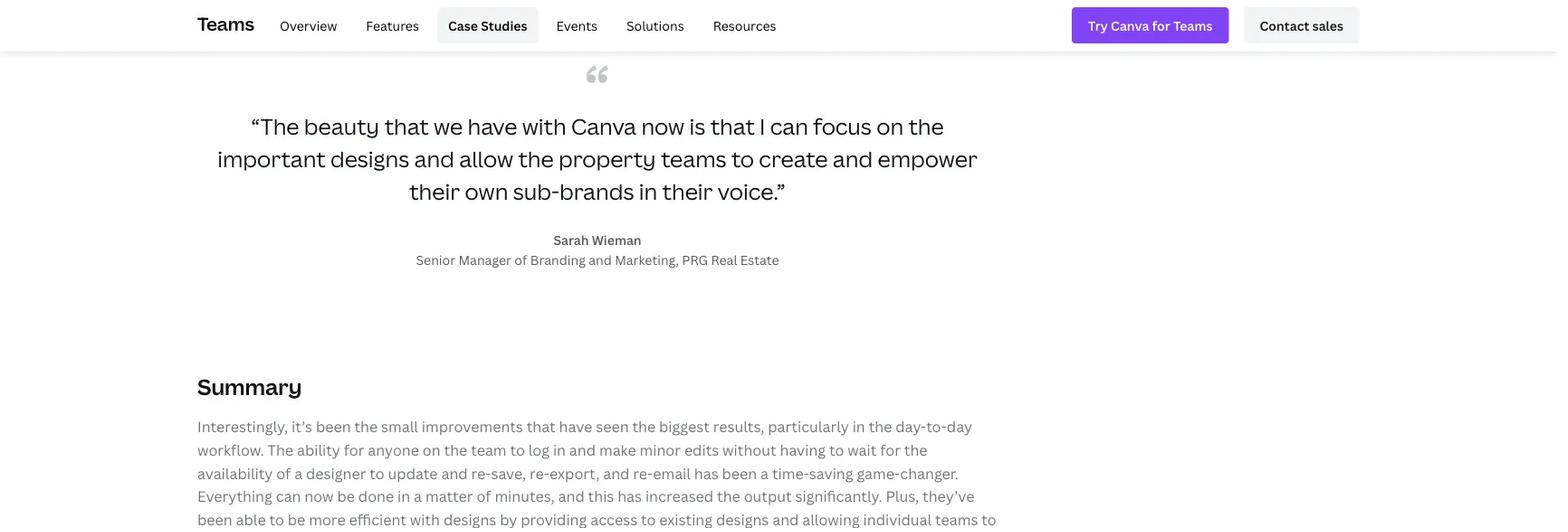 Task type: vqa. For each thing, say whether or not it's contained in the screenshot.
Video link
no



Task type: locate. For each thing, give the bounding box(es) containing it.
case studies
[[448, 17, 527, 34]]

1 horizontal spatial of
[[477, 487, 491, 506]]

output
[[744, 487, 792, 506]]

empower
[[878, 144, 978, 174]]

0 horizontal spatial with
[[410, 510, 440, 529]]

1 horizontal spatial for
[[880, 441, 901, 460]]

re-
[[471, 464, 491, 483], [530, 464, 550, 483], [633, 464, 653, 483]]

in right the log
[[553, 441, 566, 460]]

2 horizontal spatial re-
[[633, 464, 653, 483]]

seen
[[596, 417, 629, 437]]

the up empower
[[908, 112, 944, 141]]

manager
[[459, 251, 511, 268]]

to left the log
[[510, 441, 525, 460]]

voice."
[[718, 177, 786, 206]]

log
[[528, 441, 550, 460]]

and down focus
[[833, 144, 873, 174]]

with
[[522, 112, 566, 141], [410, 510, 440, 529]]

of down save,
[[477, 487, 491, 506]]

and down export,
[[558, 487, 585, 506]]

have up allow
[[468, 112, 517, 141]]

0 horizontal spatial that
[[384, 112, 429, 141]]

sub-
[[513, 177, 559, 206]]

1 horizontal spatial been
[[316, 417, 351, 437]]

now left is on the left
[[641, 112, 685, 141]]

0 horizontal spatial a
[[294, 464, 303, 483]]

save,
[[491, 464, 526, 483]]

of right manager
[[515, 251, 527, 268]]

that
[[384, 112, 429, 141], [710, 112, 755, 141], [527, 417, 556, 437]]

in right brands
[[639, 177, 657, 206]]

results,
[[713, 417, 764, 437]]

in
[[639, 177, 657, 206], [853, 417, 865, 437], [553, 441, 566, 460], [398, 487, 410, 506]]

0 horizontal spatial been
[[197, 510, 232, 529]]

0 vertical spatial can
[[770, 112, 808, 141]]

0 horizontal spatial now
[[304, 487, 334, 506]]

can
[[770, 112, 808, 141], [276, 487, 301, 506]]

1 horizontal spatial now
[[641, 112, 685, 141]]

re- down team
[[471, 464, 491, 483]]

0 vertical spatial now
[[641, 112, 685, 141]]

be
[[337, 487, 355, 506], [288, 510, 305, 529]]

changer.
[[900, 464, 959, 483]]

been
[[316, 417, 351, 437], [722, 464, 757, 483], [197, 510, 232, 529]]

been down the everything
[[197, 510, 232, 529]]

re- down minor
[[633, 464, 653, 483]]

prg
[[682, 251, 708, 268]]

a down "ability"
[[294, 464, 303, 483]]

teams
[[197, 11, 254, 36]]

have inside '"the beauty that we have with canva now is that i can focus on the important designs and allow the property teams to create and empower their own sub-brands in their voice."'
[[468, 112, 517, 141]]

1 horizontal spatial with
[[522, 112, 566, 141]]

that inside the interestingly, it's been the small improvements that have seen the biggest results, particularly in the day-to-day workflow. the ability for anyone on the team to log in and make minor edits without having to wait for the availability of a designer to update and re-save, re-export, and re-email has been a time-saving game-changer. everything can now be done in a matter of minutes, and this has increased the output significantly. plus, they've been able to be more efficient with designs by providing access to existing designs and allowing individual team
[[527, 417, 556, 437]]

0 vertical spatial on
[[877, 112, 904, 141]]

a down update
[[414, 487, 422, 506]]

wieman
[[592, 231, 642, 248]]

1 their from the left
[[409, 177, 460, 206]]

2 horizontal spatial been
[[722, 464, 757, 483]]

and down make
[[603, 464, 630, 483]]

access
[[590, 510, 637, 529]]

now inside '"the beauty that we have with canva now is that i can focus on the important designs and allow the property teams to create and empower their own sub-brands in their voice."'
[[641, 112, 685, 141]]

to-
[[926, 417, 947, 437]]

"the beauty that we have with canva now is that i can focus on the important designs and allow the property teams to create and empower their own sub-brands in their voice."
[[217, 112, 978, 206]]

with left canva
[[522, 112, 566, 141]]

that up the log
[[527, 417, 556, 437]]

designs down beauty
[[330, 144, 409, 174]]

on right focus
[[877, 112, 904, 141]]

time-
[[772, 464, 809, 483]]

on up update
[[423, 441, 441, 460]]

for up the designer
[[344, 441, 364, 460]]

1 horizontal spatial re-
[[530, 464, 550, 483]]

improvements
[[422, 417, 523, 437]]

0 vertical spatial be
[[337, 487, 355, 506]]

designs down matter
[[444, 510, 496, 529]]

been down without
[[722, 464, 757, 483]]

has up access
[[618, 487, 642, 506]]

0 horizontal spatial designs
[[330, 144, 409, 174]]

the down improvements
[[444, 441, 467, 460]]

2 horizontal spatial of
[[515, 251, 527, 268]]

1 horizontal spatial be
[[337, 487, 355, 506]]

1 vertical spatial of
[[276, 464, 291, 483]]

important
[[217, 144, 326, 174]]

their left own
[[409, 177, 460, 206]]

contact sales image
[[1260, 15, 1344, 35]]

i
[[760, 112, 765, 141]]

done
[[358, 487, 394, 506]]

update
[[388, 464, 438, 483]]

be down the designer
[[337, 487, 355, 506]]

1 horizontal spatial has
[[694, 464, 719, 483]]

for up the game-
[[880, 441, 901, 460]]

the
[[908, 112, 944, 141], [518, 144, 554, 174], [354, 417, 378, 437], [632, 417, 656, 437], [869, 417, 892, 437], [444, 441, 467, 460], [904, 441, 928, 460], [717, 487, 740, 506]]

has
[[694, 464, 719, 483], [618, 487, 642, 506]]

focus
[[813, 112, 872, 141]]

solutions link
[[616, 7, 695, 43]]

on inside '"the beauty that we have with canva now is that i can focus on the important designs and allow the property teams to create and empower their own sub-brands in their voice."'
[[877, 112, 904, 141]]

is
[[689, 112, 706, 141]]

senior
[[416, 251, 455, 268]]

0 vertical spatial with
[[522, 112, 566, 141]]

have inside the interestingly, it's been the small improvements that have seen the biggest results, particularly in the day-to-day workflow. the ability for anyone on the team to log in and make minor edits without having to wait for the availability of a designer to update and re-save, re-export, and re-email has been a time-saving game-changer. everything can now be done in a matter of minutes, and this has increased the output significantly. plus, they've been able to be more efficient with designs by providing access to existing designs and allowing individual team
[[559, 417, 592, 437]]

the down day- at bottom right
[[904, 441, 928, 460]]

property
[[559, 144, 656, 174]]

increased
[[645, 487, 714, 506]]

now
[[641, 112, 685, 141], [304, 487, 334, 506]]

be left more
[[288, 510, 305, 529]]

1 vertical spatial on
[[423, 441, 441, 460]]

on
[[877, 112, 904, 141], [423, 441, 441, 460]]

1 horizontal spatial on
[[877, 112, 904, 141]]

1 vertical spatial be
[[288, 510, 305, 529]]

menu bar containing overview
[[262, 7, 787, 43]]

0 vertical spatial been
[[316, 417, 351, 437]]

1 horizontal spatial can
[[770, 112, 808, 141]]

0 horizontal spatial have
[[468, 112, 517, 141]]

0 horizontal spatial their
[[409, 177, 460, 206]]

it's
[[292, 417, 312, 437]]

to
[[731, 144, 754, 174], [510, 441, 525, 460], [829, 441, 844, 460], [370, 464, 384, 483], [269, 510, 284, 529], [641, 510, 656, 529]]

the left the output
[[717, 487, 740, 506]]

menu bar inside teams element
[[262, 7, 787, 43]]

0 vertical spatial has
[[694, 464, 719, 483]]

workflow.
[[197, 441, 264, 460]]

features link
[[355, 7, 430, 43]]

designer
[[306, 464, 366, 483]]

have left "seen"
[[559, 417, 592, 437]]

re- down the log
[[530, 464, 550, 483]]

0 horizontal spatial re-
[[471, 464, 491, 483]]

has down edits
[[694, 464, 719, 483]]

menu bar
[[262, 7, 787, 43]]

now up more
[[304, 487, 334, 506]]

and down wieman
[[589, 251, 612, 268]]

wait
[[848, 441, 877, 460]]

designs
[[330, 144, 409, 174], [444, 510, 496, 529], [716, 510, 769, 529]]

team
[[471, 441, 507, 460]]

with down matter
[[410, 510, 440, 529]]

can inside the interestingly, it's been the small improvements that have seen the biggest results, particularly in the day-to-day workflow. the ability for anyone on the team to log in and make minor edits without having to wait for the availability of a designer to update and re-save, re-export, and re-email has been a time-saving game-changer. everything can now be done in a matter of minutes, and this has increased the output significantly. plus, they've been able to be more efficient with designs by providing access to existing designs and allowing individual team
[[276, 487, 301, 506]]

0 vertical spatial of
[[515, 251, 527, 268]]

can right i at top left
[[770, 112, 808, 141]]

1 horizontal spatial that
[[527, 417, 556, 437]]

0 horizontal spatial on
[[423, 441, 441, 460]]

beauty
[[304, 112, 380, 141]]

to up voice." at top
[[731, 144, 754, 174]]

able
[[236, 510, 266, 529]]

game-
[[857, 464, 900, 483]]

with inside '"the beauty that we have with canva now is that i can focus on the important designs and allow the property teams to create and empower their own sub-brands in their voice."'
[[522, 112, 566, 141]]

case
[[448, 17, 478, 34]]

to right able
[[269, 510, 284, 529]]

0 horizontal spatial for
[[344, 441, 364, 460]]

a up the output
[[761, 464, 769, 483]]

to inside '"the beauty that we have with canva now is that i can focus on the important designs and allow the property teams to create and empower their own sub-brands in their voice."'
[[731, 144, 754, 174]]

edits
[[684, 441, 719, 460]]

1 vertical spatial now
[[304, 487, 334, 506]]

of down the
[[276, 464, 291, 483]]

3 re- from the left
[[633, 464, 653, 483]]

been up "ability"
[[316, 417, 351, 437]]

teams
[[661, 144, 727, 174]]

significantly.
[[795, 487, 882, 506]]

overview link
[[269, 7, 348, 43]]

designs down the output
[[716, 510, 769, 529]]

individual
[[863, 510, 932, 529]]

overview
[[280, 17, 337, 34]]

plus,
[[886, 487, 919, 506]]

that left we
[[384, 112, 429, 141]]

0 horizontal spatial can
[[276, 487, 301, 506]]

to up done
[[370, 464, 384, 483]]

their down teams
[[662, 177, 713, 206]]

of
[[515, 251, 527, 268], [276, 464, 291, 483], [477, 487, 491, 506]]

the left small
[[354, 417, 378, 437]]

small
[[381, 417, 418, 437]]

can down the
[[276, 487, 301, 506]]

2 vertical spatial of
[[477, 487, 491, 506]]

1 vertical spatial have
[[559, 417, 592, 437]]

0 vertical spatial have
[[468, 112, 517, 141]]

the up wait
[[869, 417, 892, 437]]

1 vertical spatial can
[[276, 487, 301, 506]]

2 horizontal spatial that
[[710, 112, 755, 141]]

1 horizontal spatial their
[[662, 177, 713, 206]]

sarah
[[553, 231, 589, 248]]

that left i at top left
[[710, 112, 755, 141]]

studies
[[481, 17, 527, 34]]

2 for from the left
[[880, 441, 901, 460]]

existing
[[659, 510, 713, 529]]

events
[[556, 17, 598, 34]]

1 vertical spatial been
[[722, 464, 757, 483]]

0 horizontal spatial has
[[618, 487, 642, 506]]

1 horizontal spatial have
[[559, 417, 592, 437]]

1 vertical spatial with
[[410, 510, 440, 529]]

1 horizontal spatial a
[[414, 487, 422, 506]]

efficient
[[349, 510, 406, 529]]

having
[[780, 441, 826, 460]]

anyone
[[368, 441, 419, 460]]



Task type: describe. For each thing, give the bounding box(es) containing it.
features
[[366, 17, 419, 34]]

everything
[[197, 487, 272, 506]]

availability
[[197, 464, 273, 483]]

quotation mark image
[[587, 65, 608, 83]]

without
[[723, 441, 776, 460]]

brands
[[559, 177, 634, 206]]

the up "sub-"
[[518, 144, 554, 174]]

now inside the interestingly, it's been the small improvements that have seen the biggest results, particularly in the day-to-day workflow. the ability for anyone on the team to log in and make minor edits without having to wait for the availability of a designer to update and re-save, re-export, and re-email has been a time-saving game-changer. everything can now be done in a matter of minutes, and this has increased the output significantly. plus, they've been able to be more efficient with designs by providing access to existing designs and allowing individual team
[[304, 487, 334, 506]]

marketing,
[[615, 251, 679, 268]]

saving
[[809, 464, 853, 483]]

resources link
[[702, 7, 787, 43]]

summary
[[197, 372, 302, 401]]

and down the output
[[772, 510, 799, 529]]

0 horizontal spatial of
[[276, 464, 291, 483]]

day
[[947, 417, 972, 437]]

we
[[434, 112, 463, 141]]

with inside the interestingly, it's been the small improvements that have seen the biggest results, particularly in the day-to-day workflow. the ability for anyone on the team to log in and make minor edits without having to wait for the availability of a designer to update and re-save, re-export, and re-email has been a time-saving game-changer. everything can now be done in a matter of minutes, and this has increased the output significantly. plus, they've been able to be more efficient with designs by providing access to existing designs and allowing individual team
[[410, 510, 440, 529]]

the up minor
[[632, 417, 656, 437]]

canva
[[571, 112, 636, 141]]

2 their from the left
[[662, 177, 713, 206]]

and up export,
[[569, 441, 596, 460]]

matter
[[425, 487, 473, 506]]

to up saving
[[829, 441, 844, 460]]

interestingly,
[[197, 417, 288, 437]]

create
[[759, 144, 828, 174]]

and inside sarah wieman senior manager of branding and marketing, prg real estate
[[589, 251, 612, 268]]

particularly
[[768, 417, 849, 437]]

solutions
[[626, 17, 684, 34]]

ability
[[297, 441, 340, 460]]

own
[[465, 177, 508, 206]]

providing
[[521, 510, 587, 529]]

interestingly, it's been the small improvements that have seen the biggest results, particularly in the day-to-day workflow. the ability for anyone on the team to log in and make minor edits without having to wait for the availability of a designer to update and re-save, re-export, and re-email has been a time-saving game-changer. everything can now be done in a matter of minutes, and this has increased the output significantly. plus, they've been able to be more efficient with designs by providing access to existing designs and allowing individual team
[[197, 417, 996, 529]]

2 horizontal spatial a
[[761, 464, 769, 483]]

biggest
[[659, 417, 710, 437]]

real
[[711, 251, 737, 268]]

case studies link
[[437, 7, 538, 43]]

designs inside '"the beauty that we have with canva now is that i can focus on the important designs and allow the property teams to create and empower their own sub-brands in their voice."'
[[330, 144, 409, 174]]

teams element
[[197, 0, 1360, 51]]

more
[[309, 510, 346, 529]]

the
[[268, 441, 293, 460]]

in up wait
[[853, 417, 865, 437]]

sarah wieman senior manager of branding and marketing, prg real estate
[[416, 231, 779, 268]]

in down update
[[398, 487, 410, 506]]

minor
[[640, 441, 681, 460]]

1 vertical spatial has
[[618, 487, 642, 506]]

can inside '"the beauty that we have with canva now is that i can focus on the important designs and allow the property teams to create and empower their own sub-brands in their voice."'
[[770, 112, 808, 141]]

2 re- from the left
[[530, 464, 550, 483]]

on inside the interestingly, it's been the small improvements that have seen the biggest results, particularly in the day-to-day workflow. the ability for anyone on the team to log in and make minor edits without having to wait for the availability of a designer to update and re-save, re-export, and re-email has been a time-saving game-changer. everything can now be done in a matter of minutes, and this has increased the output significantly. plus, they've been able to be more efficient with designs by providing access to existing designs and allowing individual team
[[423, 441, 441, 460]]

0 horizontal spatial be
[[288, 510, 305, 529]]

branding
[[530, 251, 586, 268]]

events link
[[545, 7, 608, 43]]

and up matter
[[441, 464, 468, 483]]

to right access
[[641, 510, 656, 529]]

2 vertical spatial been
[[197, 510, 232, 529]]

1 for from the left
[[344, 441, 364, 460]]

1 horizontal spatial designs
[[444, 510, 496, 529]]

in inside '"the beauty that we have with canva now is that i can focus on the important designs and allow the property teams to create and empower their own sub-brands in their voice."'
[[639, 177, 657, 206]]

resources
[[713, 17, 776, 34]]

1 re- from the left
[[471, 464, 491, 483]]

email
[[653, 464, 691, 483]]

by
[[500, 510, 517, 529]]

"the
[[251, 112, 299, 141]]

they've
[[923, 487, 974, 506]]

estate
[[740, 251, 779, 268]]

export,
[[550, 464, 600, 483]]

this
[[588, 487, 614, 506]]

of inside sarah wieman senior manager of branding and marketing, prg real estate
[[515, 251, 527, 268]]

day-
[[896, 417, 926, 437]]

allowing
[[802, 510, 860, 529]]

and down we
[[414, 144, 454, 174]]

allow
[[459, 144, 513, 174]]

make
[[599, 441, 636, 460]]

2 horizontal spatial designs
[[716, 510, 769, 529]]

minutes,
[[495, 487, 555, 506]]



